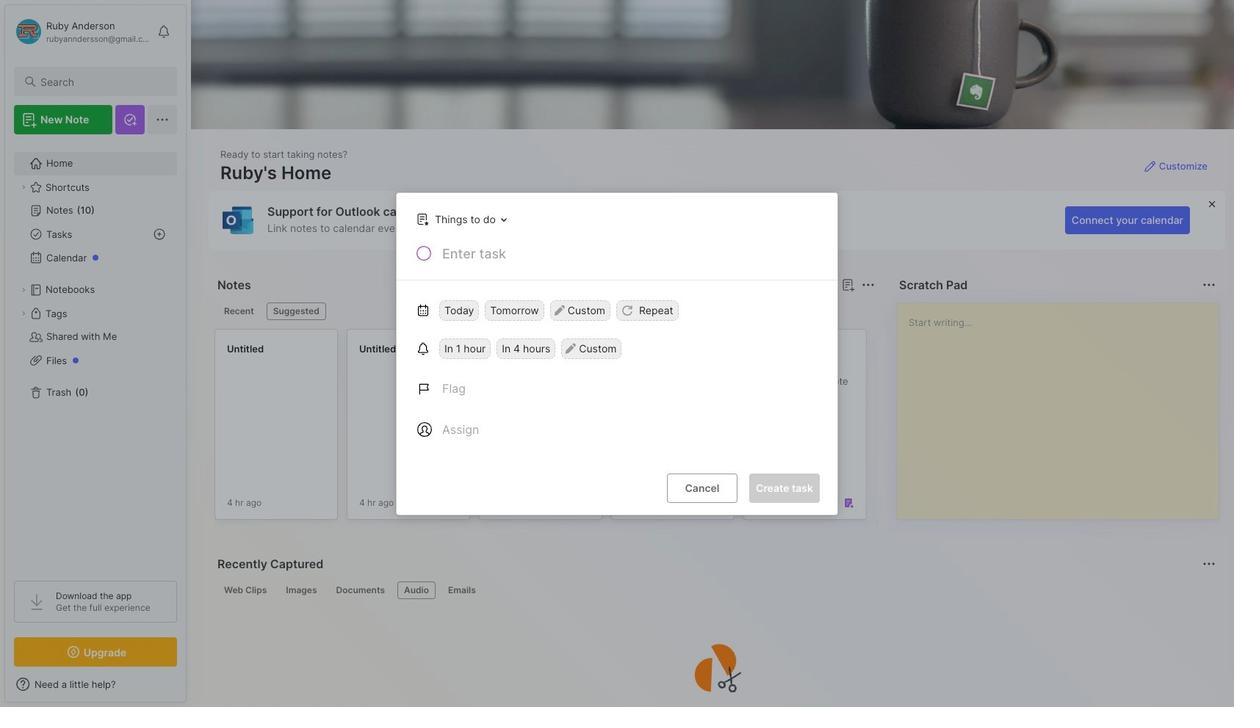 Task type: vqa. For each thing, say whether or not it's contained in the screenshot.
Enter task text box
yes



Task type: describe. For each thing, give the bounding box(es) containing it.
main element
[[0, 0, 191, 708]]

Go to note or move task field
[[409, 208, 512, 230]]

expand notebooks image
[[19, 286, 28, 295]]

tree inside main element
[[5, 143, 186, 568]]



Task type: locate. For each thing, give the bounding box(es) containing it.
1 vertical spatial tab list
[[218, 582, 1214, 600]]

Start writing… text field
[[909, 304, 1219, 508]]

tab
[[218, 303, 261, 320], [267, 303, 326, 320], [218, 582, 274, 600], [280, 582, 324, 600], [330, 582, 392, 600], [398, 582, 436, 600], [442, 582, 483, 600]]

expand tags image
[[19, 309, 28, 318]]

tree
[[5, 143, 186, 568]]

1 tab list from the top
[[218, 303, 873, 320]]

Search text field
[[40, 75, 164, 89]]

2 tab list from the top
[[218, 582, 1214, 600]]

row group
[[215, 329, 1235, 529]]

Enter task text field
[[441, 244, 820, 269]]

tab list
[[218, 303, 873, 320], [218, 582, 1214, 600]]

none search field inside main element
[[40, 73, 164, 90]]

None search field
[[40, 73, 164, 90]]

0 vertical spatial tab list
[[218, 303, 873, 320]]



